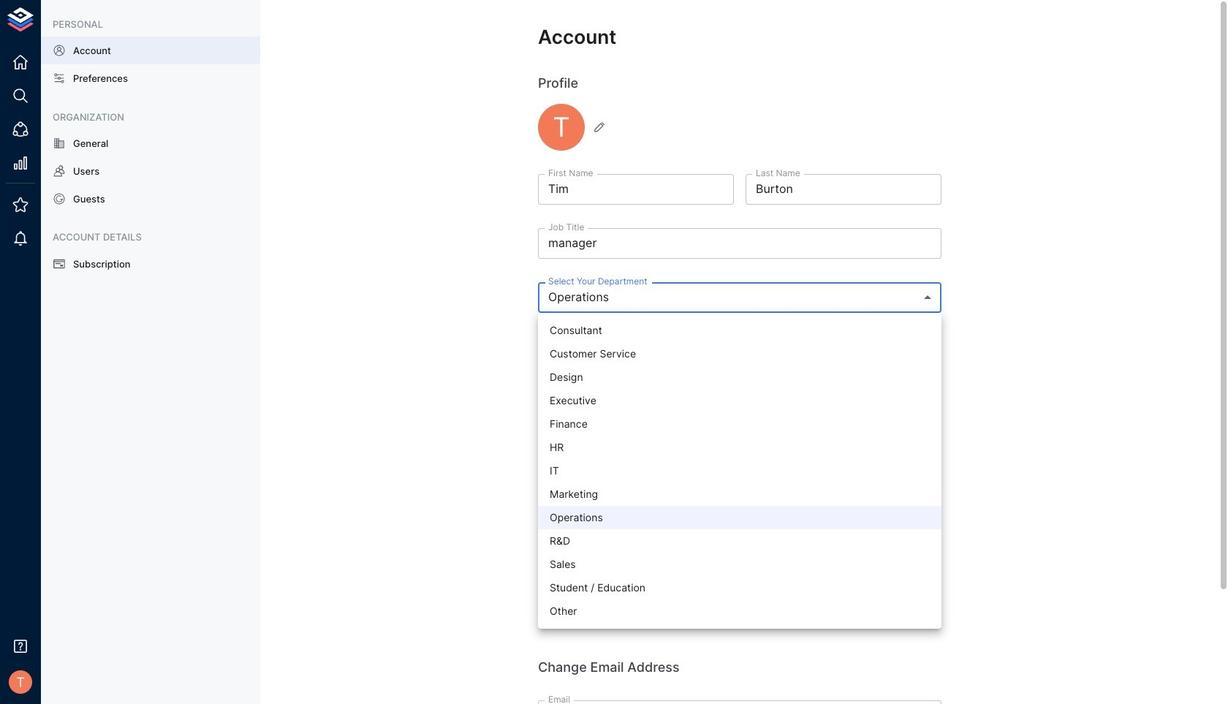 Task type: describe. For each thing, give the bounding box(es) containing it.
John text field
[[538, 174, 734, 205]]

1 option from the top
[[538, 319, 942, 342]]

9 option from the top
[[538, 506, 942, 530]]

11 option from the top
[[538, 553, 942, 576]]

12 option from the top
[[538, 576, 942, 600]]

2 password password field from the top
[[538, 518, 908, 549]]

13 option from the top
[[538, 600, 942, 623]]

4 option from the top
[[538, 389, 942, 413]]

2 option from the top
[[538, 342, 942, 366]]

6 option from the top
[[538, 436, 942, 459]]



Task type: vqa. For each thing, say whether or not it's contained in the screenshot.
the bottom Password PASSWORD FIELD
yes



Task type: locate. For each thing, give the bounding box(es) containing it.
1 password password field from the top
[[538, 464, 942, 495]]

list box
[[538, 313, 942, 629]]

3 option from the top
[[538, 366, 942, 389]]

7 option from the top
[[538, 459, 942, 483]]

CEO text field
[[538, 228, 942, 259]]

option
[[538, 319, 942, 342], [538, 342, 942, 366], [538, 366, 942, 389], [538, 389, 942, 413], [538, 413, 942, 436], [538, 436, 942, 459], [538, 459, 942, 483], [538, 483, 942, 506], [538, 506, 942, 530], [538, 530, 942, 553], [538, 553, 942, 576], [538, 576, 942, 600], [538, 600, 942, 623]]

None field
[[538, 282, 942, 313]]

Doe text field
[[746, 174, 942, 205]]

you@example.com text field
[[538, 700, 942, 704]]

8 option from the top
[[538, 483, 942, 506]]

5 option from the top
[[538, 413, 942, 436]]

10 option from the top
[[538, 530, 942, 553]]

1 vertical spatial password password field
[[538, 518, 908, 549]]

0 vertical spatial password password field
[[538, 464, 942, 495]]

Password password field
[[538, 464, 942, 495], [538, 518, 908, 549]]



